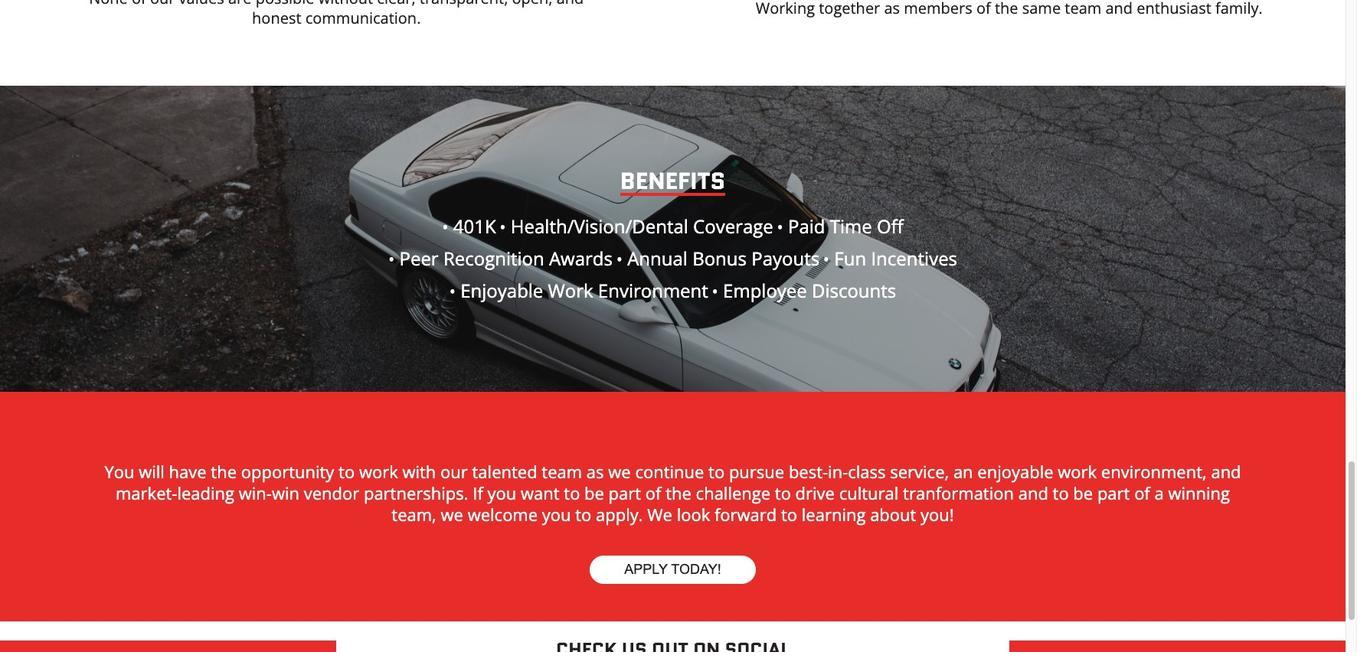 Task type: vqa. For each thing, say whether or not it's contained in the screenshot.
communication.
yes



Task type: locate. For each thing, give the bounding box(es) containing it.
in-
[[828, 460, 848, 483]]

and right an
[[1019, 481, 1049, 504]]

work
[[359, 460, 398, 483], [1058, 460, 1097, 483]]

and right a
[[1211, 460, 1242, 483]]

of
[[132, 0, 146, 8], [646, 481, 662, 504], [1135, 481, 1150, 504]]

win
[[272, 481, 300, 504]]

and right open,
[[557, 0, 584, 8]]

part
[[609, 481, 641, 504], [1098, 481, 1130, 504]]

our inside you will have the opportunity to work with our talented team as               we continue to pursue best-in-class service, an enjoyable work               environment, and market-leading win-win vendor partnerships. if               you want to be part of the challenge to drive cultural               tranformation and to be part of a winning team, we welcome you to               apply. we look forward to learning about you!
[[441, 460, 468, 483]]

about
[[870, 503, 917, 526]]

vendor
[[304, 481, 359, 504]]

honest
[[252, 8, 301, 28]]

the
[[211, 460, 237, 483], [666, 481, 692, 504]]

part left a
[[1098, 481, 1130, 504]]

work right the enjoyable
[[1058, 460, 1097, 483]]

1 horizontal spatial of
[[646, 481, 662, 504]]

0 horizontal spatial our
[[150, 0, 175, 8]]

the left challenge
[[666, 481, 692, 504]]

none
[[89, 0, 128, 8]]

partnerships.
[[364, 481, 468, 504]]

1 horizontal spatial the
[[666, 481, 692, 504]]

off
[[877, 214, 904, 239]]

best-
[[789, 460, 828, 483]]

1 horizontal spatial our
[[441, 460, 468, 483]]

0 horizontal spatial part
[[609, 481, 641, 504]]

401k
[[449, 214, 496, 239]]

cultural
[[839, 481, 899, 504]]

of inside none of our values are possible without clear, transparent, open,               and honest communication.
[[132, 0, 146, 8]]

talented
[[472, 460, 538, 483]]

1 horizontal spatial part
[[1098, 481, 1130, 504]]

of right apply.
[[646, 481, 662, 504]]

team
[[542, 460, 582, 483]]

coverage
[[693, 214, 774, 239]]

leading
[[177, 481, 234, 504]]

without
[[318, 0, 373, 8]]

0 vertical spatial we
[[608, 460, 631, 483]]

1 horizontal spatial be
[[1074, 481, 1093, 504]]

you
[[104, 460, 134, 483]]

1 horizontal spatial and
[[1019, 481, 1049, 504]]

a
[[1155, 481, 1164, 504]]

2 be from the left
[[1074, 481, 1093, 504]]

of left a
[[1135, 481, 1150, 504]]

the right the have
[[211, 460, 237, 483]]

work left "with"
[[359, 460, 398, 483]]

1 work from the left
[[359, 460, 398, 483]]

we
[[608, 460, 631, 483], [441, 503, 463, 526]]

annual bonus payouts
[[623, 246, 820, 271]]

0 horizontal spatial and
[[557, 0, 584, 8]]

enjoyable
[[978, 460, 1054, 483]]

1 vertical spatial we
[[441, 503, 463, 526]]

0 horizontal spatial work
[[359, 460, 398, 483]]

our left if at left bottom
[[441, 460, 468, 483]]

peer
[[399, 246, 439, 271]]

apply today!
[[625, 562, 721, 577]]

discounts
[[812, 278, 897, 303]]

values
[[179, 0, 224, 8]]

possible
[[256, 0, 315, 8]]

0 horizontal spatial we
[[441, 503, 463, 526]]

you right if at left bottom
[[488, 481, 517, 504]]

employee discounts
[[718, 278, 897, 303]]

0 vertical spatial our
[[150, 0, 175, 8]]

our
[[150, 0, 175, 8], [441, 460, 468, 483]]

communication.
[[305, 8, 421, 28]]

service,
[[890, 460, 949, 483]]

1 horizontal spatial we
[[608, 460, 631, 483]]

we left if at left bottom
[[441, 503, 463, 526]]

recognition
[[443, 246, 544, 271]]

0 horizontal spatial be
[[585, 481, 604, 504]]

0 horizontal spatial of
[[132, 0, 146, 8]]

our left values
[[150, 0, 175, 8]]

apply today! button
[[590, 556, 756, 584]]

be right the enjoyable
[[1074, 481, 1093, 504]]

awards
[[549, 246, 613, 271]]

health/vision/dental coverage
[[506, 214, 774, 239]]

to
[[339, 460, 355, 483], [709, 460, 725, 483], [564, 481, 580, 504], [775, 481, 791, 504], [1053, 481, 1069, 504], [576, 503, 592, 526], [781, 503, 798, 526]]

annual
[[628, 246, 688, 271]]

be
[[585, 481, 604, 504], [1074, 481, 1093, 504]]

1 horizontal spatial you
[[542, 503, 571, 526]]

1 vertical spatial our
[[441, 460, 468, 483]]

have
[[169, 460, 207, 483]]

part right as
[[609, 481, 641, 504]]

payouts
[[752, 246, 820, 271]]

look
[[677, 503, 710, 526]]

1 horizontal spatial work
[[1058, 460, 1097, 483]]

bonus
[[693, 246, 747, 271]]

you down "team"
[[542, 503, 571, 526]]

welcome
[[468, 503, 538, 526]]

we right as
[[608, 460, 631, 483]]

apply
[[625, 562, 668, 577]]

challenge
[[696, 481, 771, 504]]

be right "team"
[[585, 481, 604, 504]]

and
[[557, 0, 584, 8], [1211, 460, 1242, 483], [1019, 481, 1049, 504]]

open,
[[512, 0, 553, 8]]

win-
[[239, 481, 272, 504]]

you
[[488, 481, 517, 504], [542, 503, 571, 526]]

incentives
[[871, 246, 958, 271]]

of right none
[[132, 0, 146, 8]]

as
[[587, 460, 604, 483]]

want
[[521, 481, 560, 504]]



Task type: describe. For each thing, give the bounding box(es) containing it.
paid time off peer recognition awards
[[395, 214, 904, 271]]

are
[[228, 0, 252, 8]]

market-
[[116, 481, 177, 504]]

employee
[[723, 278, 807, 303]]

environment,
[[1101, 460, 1207, 483]]

2 work from the left
[[1058, 460, 1097, 483]]

work
[[548, 278, 593, 303]]

benefits
[[620, 165, 726, 198]]

fun incentives enjoyable work environment
[[456, 246, 958, 303]]

1 part from the left
[[609, 481, 641, 504]]

today!
[[671, 562, 721, 577]]

environment
[[598, 278, 709, 303]]

paid
[[788, 214, 825, 239]]

and inside none of our values are possible without clear, transparent, open,               and honest communication.
[[557, 0, 584, 8]]

time
[[830, 214, 872, 239]]

health/vision/dental
[[511, 214, 689, 239]]

2 horizontal spatial of
[[1135, 481, 1150, 504]]

team,
[[392, 503, 437, 526]]

tranformation
[[903, 481, 1014, 504]]

2 horizontal spatial and
[[1211, 460, 1242, 483]]

0 horizontal spatial you
[[488, 481, 517, 504]]

apply.
[[596, 503, 643, 526]]

winning
[[1169, 481, 1230, 504]]

our inside none of our values are possible without clear, transparent, open,               and honest communication.
[[150, 0, 175, 8]]

opportunity
[[241, 460, 334, 483]]

learning
[[802, 503, 866, 526]]

enjoyable
[[461, 278, 543, 303]]

an
[[954, 460, 973, 483]]

none of our values are possible without clear, transparent, open,               and honest communication.
[[89, 0, 584, 28]]

class
[[848, 460, 886, 483]]

drive
[[796, 481, 835, 504]]

apply today! link
[[590, 556, 756, 584]]

forward
[[715, 503, 777, 526]]

will
[[139, 460, 165, 483]]

continue
[[635, 460, 704, 483]]

1 be from the left
[[585, 481, 604, 504]]

pursue
[[729, 460, 785, 483]]

fun
[[835, 246, 867, 271]]

if
[[473, 481, 483, 504]]

clear,
[[377, 0, 416, 8]]

with
[[403, 460, 436, 483]]

you will have the opportunity to work with our talented team as               we continue to pursue best-in-class service, an enjoyable work               environment, and market-leading win-win vendor partnerships. if               you want to be part of the challenge to drive cultural               tranformation and to be part of a winning team, we welcome you to               apply. we look forward to learning about you!
[[104, 460, 1242, 526]]

you!
[[921, 503, 954, 526]]

we
[[648, 503, 673, 526]]

0 horizontal spatial the
[[211, 460, 237, 483]]

transparent,
[[420, 0, 508, 8]]

2 part from the left
[[1098, 481, 1130, 504]]



